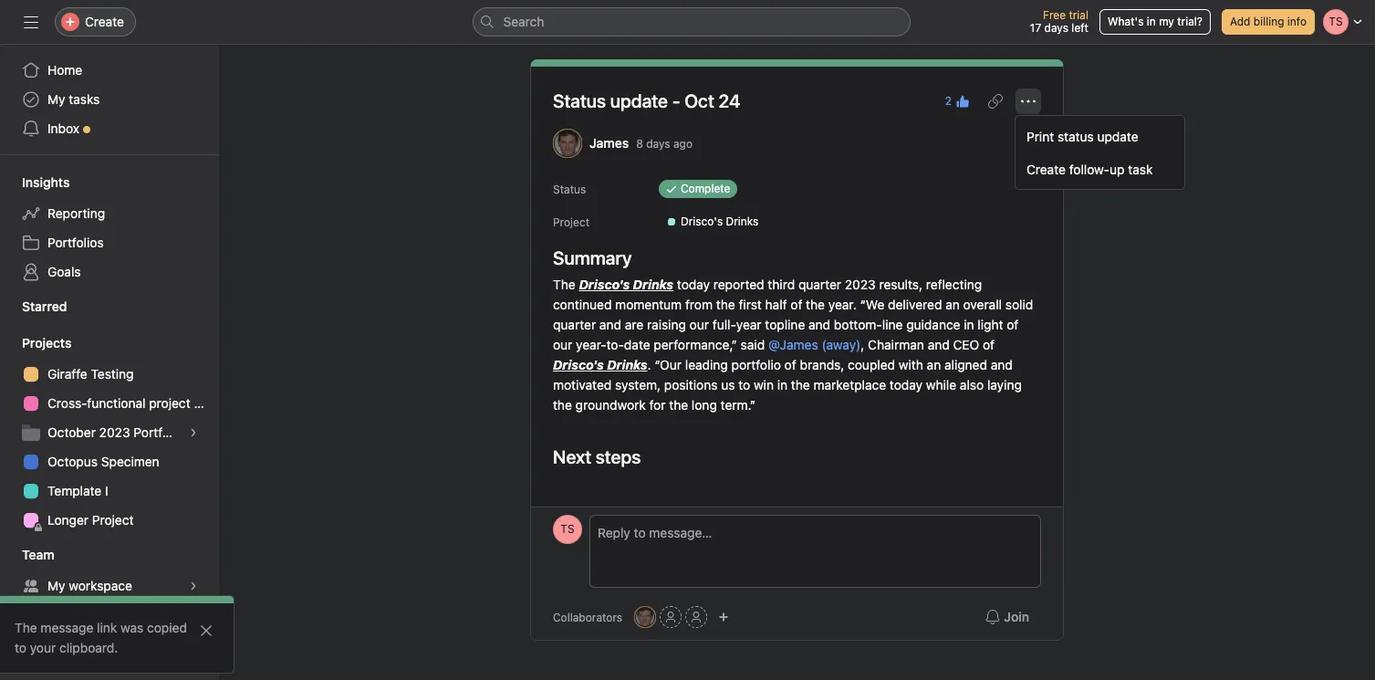 Task type: describe. For each thing, give the bounding box(es) containing it.
0 vertical spatial ja
[[562, 136, 574, 150]]

next steps
[[553, 446, 641, 467]]

of inside @james (away) , chairman and ceo of drisco's drinks
[[983, 337, 995, 352]]

1 vertical spatial drinks
[[633, 277, 674, 292]]

what's
[[1108, 15, 1144, 28]]

portfolio
[[134, 425, 183, 440]]

print status update link
[[1016, 120, 1185, 152]]

longer
[[47, 512, 89, 528]]

of inside . "our leading portfolio of brands, coupled with an aligned and motivated system, positions us to win in the marketplace today while also laying the groundwork for the long term."
[[785, 357, 797, 373]]

drinks inside @james (away) , chairman and ceo of drisco's drinks
[[607, 357, 648, 373]]

summary
[[553, 247, 632, 268]]

invite
[[51, 648, 84, 664]]

aligned
[[945, 357, 988, 373]]

portfolio
[[732, 357, 781, 373]]

template i link
[[11, 477, 208, 506]]

reported
[[714, 277, 765, 292]]

to-
[[607, 337, 624, 352]]

laying
[[988, 377, 1022, 393]]

see details, my workspace image
[[188, 581, 199, 592]]

longer project
[[47, 512, 134, 528]]

starred
[[22, 299, 67, 314]]

marketplace
[[814, 377, 887, 393]]

home link
[[11, 56, 208, 85]]

projects element
[[0, 327, 219, 539]]

follow-
[[1070, 161, 1110, 177]]

0 vertical spatial update
[[611, 90, 668, 111]]

win
[[754, 377, 774, 393]]

continued
[[553, 297, 612, 312]]

free
[[1044, 8, 1066, 22]]

your
[[30, 640, 56, 656]]

1 vertical spatial our
[[553, 337, 573, 352]]

long
[[692, 397, 717, 413]]

october 2023 portfolio
[[47, 425, 183, 440]]

up
[[1110, 161, 1125, 177]]

an inside 'today reported third quarter 2023 results, reflecting continued momentum from the first half of the year. "we delivered an overall solid quarter and are raising our full-year topline and bottom-line guidance in light of our year-to-date performance," said'
[[946, 297, 960, 312]]

to inside the message link was copied to your clipboard.
[[15, 640, 26, 656]]

insights element
[[0, 166, 219, 290]]

solid
[[1006, 297, 1034, 312]]

home
[[47, 62, 82, 78]]

create button
[[55, 7, 136, 37]]

the for the drisco's drinks
[[553, 277, 576, 292]]

with
[[899, 357, 924, 373]]

year
[[737, 317, 762, 332]]

what's in my trial? button
[[1100, 9, 1211, 35]]

0 vertical spatial quarter
[[799, 277, 842, 292]]

are
[[625, 317, 644, 332]]

. "our leading portfolio of brands, coupled with an aligned and motivated system, positions us to win in the marketplace today while also laying the groundwork for the long term."
[[553, 357, 1026, 413]]

drisco's inside @james (away) , chairman and ceo of drisco's drinks
[[553, 357, 604, 373]]

what's in my trial?
[[1108, 15, 1203, 28]]

for
[[650, 397, 666, 413]]

create follow-up task
[[1027, 161, 1154, 177]]

0 vertical spatial drinks
[[726, 215, 759, 228]]

2 button
[[940, 89, 976, 114]]

,
[[861, 337, 865, 352]]

my
[[1160, 15, 1175, 28]]

drisco's drinks
[[681, 215, 759, 228]]

oct
[[685, 90, 715, 111]]

left
[[1072, 21, 1089, 35]]

"we
[[861, 297, 885, 312]]

8
[[637, 136, 644, 150]]

today inside 'today reported third quarter 2023 results, reflecting continued momentum from the first half of the year. "we delivered an overall solid quarter and are raising our full-year topline and bottom-line guidance in light of our year-to-date performance," said'
[[677, 277, 710, 292]]

"our
[[655, 357, 682, 373]]

i
[[105, 483, 108, 498]]

invite button
[[17, 640, 96, 673]]

james 8 days ago
[[590, 135, 693, 151]]

portfolios link
[[11, 228, 208, 257]]

template
[[47, 483, 102, 498]]

the up the full-
[[717, 297, 736, 312]]

to inside . "our leading portfolio of brands, coupled with an aligned and motivated system, positions us to win in the marketplace today while also laying the groundwork for the long term."
[[739, 377, 751, 393]]

momentum
[[616, 297, 682, 312]]

james link
[[590, 135, 629, 151]]

search list box
[[472, 7, 911, 37]]

in inside button
[[1147, 15, 1157, 28]]

print status update
[[1027, 128, 1139, 144]]

year-
[[576, 337, 607, 352]]

2023 inside 'today reported third quarter 2023 results, reflecting continued momentum from the first half of the year. "we delivered an overall solid quarter and are raising our full-year topline and bottom-line guidance in light of our year-to-date performance," said'
[[845, 277, 876, 292]]

the down motivated
[[553, 397, 572, 413]]

2023 inside "link"
[[99, 425, 130, 440]]

drisco's inside drisco's drinks link
[[681, 215, 723, 228]]

date
[[624, 337, 651, 352]]

and inside . "our leading portfolio of brands, coupled with an aligned and motivated system, positions us to win in the marketplace today while also laying the groundwork for the long term."
[[991, 357, 1013, 373]]

24
[[719, 90, 741, 111]]

@james
[[769, 337, 819, 352]]

of down 'solid'
[[1007, 317, 1019, 332]]

ceo
[[954, 337, 980, 352]]

the left year.
[[806, 297, 825, 312]]

0 vertical spatial our
[[690, 317, 709, 332]]

results,
[[880, 277, 923, 292]]

1 vertical spatial drisco's
[[579, 277, 630, 292]]

drisco's drinks link
[[659, 213, 766, 231]]

link
[[97, 620, 117, 635]]

cross-functional project plan
[[47, 395, 219, 411]]

ts button
[[553, 515, 582, 544]]

groundwork
[[576, 397, 646, 413]]

collaborators
[[553, 610, 623, 624]]

ja inside "button"
[[640, 610, 652, 624]]

join
[[1005, 609, 1030, 624]]

half
[[766, 297, 788, 312]]

performance,"
[[654, 337, 738, 352]]

days inside free trial 17 days left
[[1045, 21, 1069, 35]]

projects button
[[0, 334, 72, 352]]

(away)
[[822, 337, 861, 352]]

the right 'for'
[[669, 397, 689, 413]]

team
[[22, 547, 54, 562]]

functional
[[87, 395, 146, 411]]

in inside 'today reported third quarter 2023 results, reflecting continued momentum from the first half of the year. "we delivered an overall solid quarter and are raising our full-year topline and bottom-line guidance in light of our year-to-date performance," said'
[[964, 317, 975, 332]]

james
[[590, 135, 629, 151]]

in inside . "our leading portfolio of brands, coupled with an aligned and motivated system, positions us to win in the marketplace today while also laying the groundwork for the long term."
[[778, 377, 788, 393]]

while
[[927, 377, 957, 393]]

reflecting
[[926, 277, 983, 292]]

leading
[[685, 357, 728, 373]]

inbox
[[47, 121, 79, 136]]

message
[[41, 620, 93, 635]]

octopus specimen link
[[11, 447, 208, 477]]

see details, october 2023 portfolio image
[[188, 427, 199, 438]]

also
[[960, 377, 984, 393]]

task
[[1129, 161, 1154, 177]]

my workspace
[[47, 578, 132, 593]]

add or remove collaborators image
[[719, 612, 730, 623]]

starred button
[[0, 298, 67, 316]]



Task type: locate. For each thing, give the bounding box(es) containing it.
1 horizontal spatial the
[[553, 277, 576, 292]]

1 vertical spatial today
[[890, 377, 923, 393]]

drinks up momentum
[[633, 277, 674, 292]]

was
[[121, 620, 144, 635]]

1 my from the top
[[47, 91, 65, 107]]

0 horizontal spatial our
[[553, 337, 573, 352]]

the inside the message link was copied to your clipboard.
[[15, 620, 37, 635]]

2 vertical spatial drinks
[[607, 357, 648, 373]]

update up up
[[1098, 128, 1139, 144]]

project
[[553, 215, 590, 229], [92, 512, 134, 528]]

1 vertical spatial my
[[47, 578, 65, 593]]

ja left james link
[[562, 136, 574, 150]]

1 horizontal spatial quarter
[[799, 277, 842, 292]]

my inside the my tasks link
[[47, 91, 65, 107]]

the for the message link was copied to your clipboard.
[[15, 620, 37, 635]]

and up to-
[[600, 317, 622, 332]]

team button
[[0, 546, 54, 564]]

2
[[946, 94, 952, 108]]

update left -
[[611, 90, 668, 111]]

octopus specimen
[[47, 454, 160, 469]]

an up while
[[927, 357, 942, 373]]

more actions image
[[1022, 94, 1036, 109]]

1 vertical spatial an
[[927, 357, 942, 373]]

1 vertical spatial create
[[1027, 161, 1066, 177]]

and up the @james (away) link
[[809, 317, 831, 332]]

third
[[768, 277, 795, 292]]

full-
[[713, 317, 737, 332]]

hide sidebar image
[[24, 15, 38, 29]]

1 vertical spatial in
[[964, 317, 975, 332]]

insights
[[22, 174, 70, 190]]

our left year-
[[553, 337, 573, 352]]

1 vertical spatial ja
[[640, 610, 652, 624]]

1 vertical spatial update
[[1098, 128, 1139, 144]]

line
[[883, 317, 903, 332]]

0 vertical spatial status
[[553, 90, 606, 111]]

specimen
[[101, 454, 160, 469]]

0 horizontal spatial 2023
[[99, 425, 130, 440]]

an inside . "our leading portfolio of brands, coupled with an aligned and motivated system, positions us to win in the marketplace today while also laying the groundwork for the long term."
[[927, 357, 942, 373]]

0 horizontal spatial project
[[92, 512, 134, 528]]

0 vertical spatial project
[[553, 215, 590, 229]]

and up laying
[[991, 357, 1013, 373]]

first
[[739, 297, 762, 312]]

guidance
[[907, 317, 961, 332]]

an
[[946, 297, 960, 312], [927, 357, 942, 373]]

to right us
[[739, 377, 751, 393]]

2 vertical spatial in
[[778, 377, 788, 393]]

and down guidance
[[928, 337, 950, 352]]

drisco's down the complete on the top of the page
[[681, 215, 723, 228]]

2023
[[845, 277, 876, 292], [99, 425, 130, 440]]

quarter down continued
[[553, 317, 596, 332]]

days right 17
[[1045, 21, 1069, 35]]

create
[[85, 14, 124, 29], [1027, 161, 1066, 177]]

17
[[1031, 21, 1042, 35]]

giraffe testing
[[47, 366, 134, 382]]

motivated
[[553, 377, 612, 393]]

us
[[721, 377, 735, 393]]

copy link image
[[989, 94, 1003, 109]]

1 horizontal spatial in
[[964, 317, 975, 332]]

0 horizontal spatial an
[[927, 357, 942, 373]]

the down 'brands,' in the right bottom of the page
[[791, 377, 811, 393]]

0 horizontal spatial to
[[15, 640, 26, 656]]

status up james link
[[553, 90, 606, 111]]

status for status update - oct 24
[[553, 90, 606, 111]]

print
[[1027, 128, 1055, 144]]

of
[[791, 297, 803, 312], [1007, 317, 1019, 332], [983, 337, 995, 352], [785, 357, 797, 373]]

.
[[648, 357, 652, 373]]

in up ceo
[[964, 317, 975, 332]]

project
[[149, 395, 191, 411]]

2 vertical spatial drisco's
[[553, 357, 604, 373]]

1 horizontal spatial an
[[946, 297, 960, 312]]

in left my
[[1147, 15, 1157, 28]]

teams element
[[0, 539, 219, 604]]

drisco's down summary
[[579, 277, 630, 292]]

1 status from the top
[[553, 90, 606, 111]]

status up summary
[[553, 183, 586, 196]]

drinks down the complete on the top of the page
[[726, 215, 759, 228]]

today up the from
[[677, 277, 710, 292]]

0 vertical spatial days
[[1045, 21, 1069, 35]]

1 horizontal spatial days
[[1045, 21, 1069, 35]]

projects
[[22, 335, 72, 351]]

0 vertical spatial to
[[739, 377, 751, 393]]

today inside . "our leading portfolio of brands, coupled with an aligned and motivated system, positions us to win in the marketplace today while also laying the groundwork for the long term."
[[890, 377, 923, 393]]

0 vertical spatial drisco's
[[681, 215, 723, 228]]

0 horizontal spatial create
[[85, 14, 124, 29]]

create follow-up task link
[[1016, 152, 1185, 185]]

1 horizontal spatial our
[[690, 317, 709, 332]]

trial
[[1069, 8, 1089, 22]]

today reported third quarter 2023 results, reflecting continued momentum from the first half of the year. "we delivered an overall solid quarter and are raising our full-year topline and bottom-line guidance in light of our year-to-date performance," said
[[553, 277, 1037, 352]]

1 vertical spatial 2023
[[99, 425, 130, 440]]

2 my from the top
[[47, 578, 65, 593]]

0 vertical spatial an
[[946, 297, 960, 312]]

days right the 8
[[647, 136, 671, 150]]

create down the print
[[1027, 161, 1066, 177]]

october
[[47, 425, 96, 440]]

my down team in the bottom of the page
[[47, 578, 65, 593]]

raising
[[647, 317, 686, 332]]

billing
[[1254, 15, 1285, 28]]

1 horizontal spatial to
[[739, 377, 751, 393]]

1 horizontal spatial update
[[1098, 128, 1139, 144]]

in
[[1147, 15, 1157, 28], [964, 317, 975, 332], [778, 377, 788, 393]]

longer project link
[[11, 506, 208, 535]]

0 horizontal spatial today
[[677, 277, 710, 292]]

ja right collaborators
[[640, 610, 652, 624]]

close image
[[199, 624, 214, 638]]

delivered
[[888, 297, 943, 312]]

1 horizontal spatial today
[[890, 377, 923, 393]]

0 horizontal spatial update
[[611, 90, 668, 111]]

status for status
[[553, 183, 586, 196]]

to left your
[[15, 640, 26, 656]]

inbox link
[[11, 114, 208, 143]]

1 horizontal spatial create
[[1027, 161, 1066, 177]]

0 horizontal spatial in
[[778, 377, 788, 393]]

cross-
[[47, 395, 87, 411]]

1 vertical spatial project
[[92, 512, 134, 528]]

tasks
[[69, 91, 100, 107]]

status
[[553, 90, 606, 111], [553, 183, 586, 196]]

status update - oct 24
[[553, 90, 741, 111]]

our
[[690, 317, 709, 332], [553, 337, 573, 352]]

1 vertical spatial status
[[553, 183, 586, 196]]

my for my workspace
[[47, 578, 65, 593]]

and inside @james (away) , chairman and ceo of drisco's drinks
[[928, 337, 950, 352]]

drinks down 'date'
[[607, 357, 648, 373]]

giraffe testing link
[[11, 360, 208, 389]]

chairman
[[868, 337, 925, 352]]

2023 down cross-functional project plan link
[[99, 425, 130, 440]]

the up continued
[[553, 277, 576, 292]]

my inside my workspace link
[[47, 578, 65, 593]]

quarter up year.
[[799, 277, 842, 292]]

2023 up "we
[[845, 277, 876, 292]]

create for create follow-up task
[[1027, 161, 1066, 177]]

1 horizontal spatial ja
[[640, 610, 652, 624]]

my tasks link
[[11, 85, 208, 114]]

positions
[[665, 377, 718, 393]]

search button
[[472, 7, 911, 37]]

topline
[[765, 317, 806, 332]]

overall
[[964, 297, 1002, 312]]

1 vertical spatial quarter
[[553, 317, 596, 332]]

join button
[[974, 601, 1042, 634]]

create for create
[[85, 14, 124, 29]]

0 horizontal spatial days
[[647, 136, 671, 150]]

0 vertical spatial in
[[1147, 15, 1157, 28]]

today down with
[[890, 377, 923, 393]]

0 vertical spatial today
[[677, 277, 710, 292]]

status
[[1058, 128, 1094, 144]]

the drisco's drinks
[[553, 277, 674, 292]]

light
[[978, 317, 1004, 332]]

my workspace link
[[11, 572, 208, 601]]

0 vertical spatial the
[[553, 277, 576, 292]]

1 vertical spatial days
[[647, 136, 671, 150]]

of down the light
[[983, 337, 995, 352]]

of down @james
[[785, 357, 797, 373]]

our down the from
[[690, 317, 709, 332]]

search
[[504, 14, 545, 29]]

reporting
[[47, 205, 105, 221]]

0 vertical spatial my
[[47, 91, 65, 107]]

add
[[1231, 15, 1251, 28]]

the message link was copied to your clipboard.
[[15, 620, 187, 656]]

1 horizontal spatial project
[[553, 215, 590, 229]]

2 status from the top
[[553, 183, 586, 196]]

status update - oct 24 link
[[553, 90, 741, 111]]

of right half
[[791, 297, 803, 312]]

in right win
[[778, 377, 788, 393]]

0 vertical spatial create
[[85, 14, 124, 29]]

drisco's up motivated
[[553, 357, 604, 373]]

1 horizontal spatial 2023
[[845, 277, 876, 292]]

my left tasks
[[47, 91, 65, 107]]

the up your
[[15, 620, 37, 635]]

template i
[[47, 483, 108, 498]]

year.
[[829, 297, 857, 312]]

free trial 17 days left
[[1031, 8, 1089, 35]]

days inside james 8 days ago
[[647, 136, 671, 150]]

2 horizontal spatial in
[[1147, 15, 1157, 28]]

my for my tasks
[[47, 91, 65, 107]]

0 horizontal spatial quarter
[[553, 317, 596, 332]]

cross-functional project plan link
[[11, 389, 219, 418]]

today
[[677, 277, 710, 292], [890, 377, 923, 393]]

0 horizontal spatial ja
[[562, 136, 574, 150]]

an down reflecting
[[946, 297, 960, 312]]

create up home link
[[85, 14, 124, 29]]

days
[[1045, 21, 1069, 35], [647, 136, 671, 150]]

testing
[[91, 366, 134, 382]]

1 vertical spatial to
[[15, 640, 26, 656]]

0 vertical spatial 2023
[[845, 277, 876, 292]]

global element
[[0, 45, 219, 154]]

project down "template i" link
[[92, 512, 134, 528]]

ja
[[562, 136, 574, 150], [640, 610, 652, 624]]

0 horizontal spatial the
[[15, 620, 37, 635]]

octopus
[[47, 454, 98, 469]]

project up summary
[[553, 215, 590, 229]]

create inside popup button
[[85, 14, 124, 29]]

1 vertical spatial the
[[15, 620, 37, 635]]



Task type: vqa. For each thing, say whether or not it's contained in the screenshot.
conversation name for This portfolio of work is on track! cell
no



